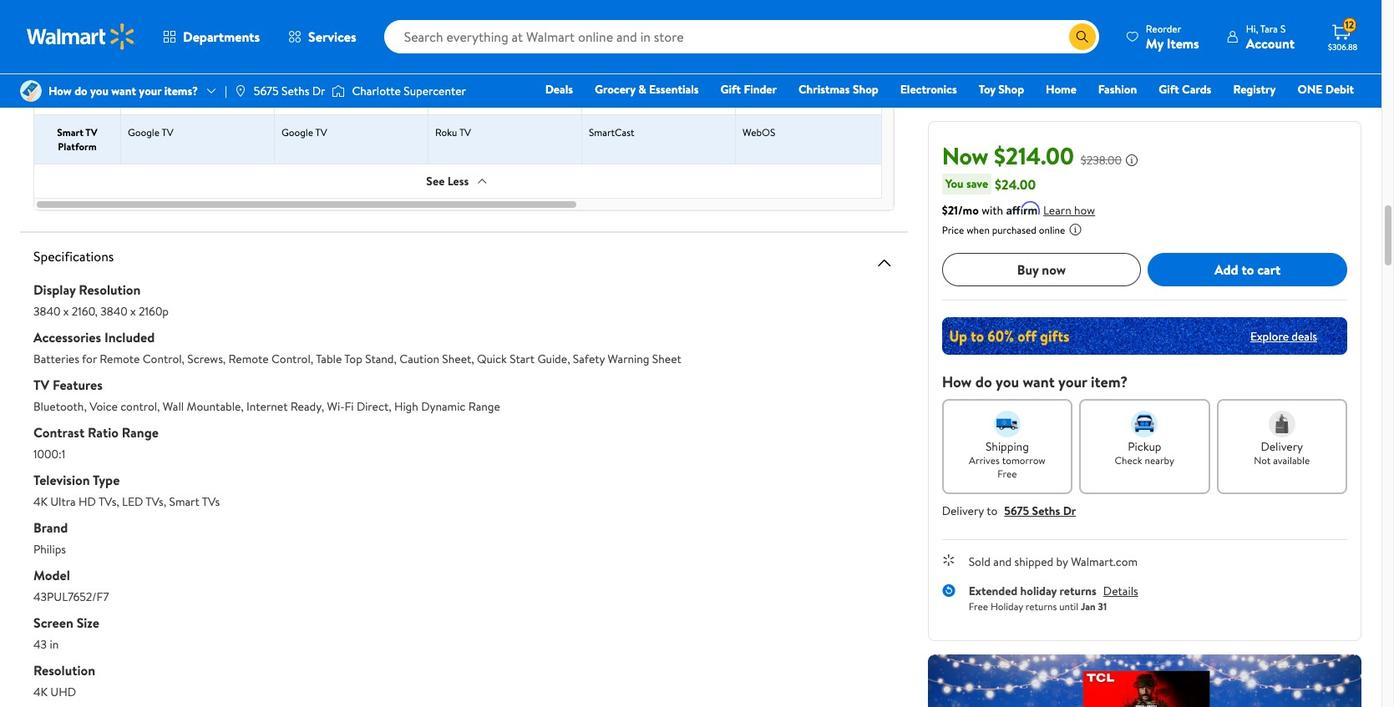 Task type: locate. For each thing, give the bounding box(es) containing it.
shop right 'christmas'
[[853, 81, 879, 98]]

5675 right |
[[254, 83, 279, 99]]

learn
[[1044, 202, 1072, 219]]

hz down services popup button
[[296, 90, 307, 104]]

hz for fourth 60 hz cell from right
[[296, 90, 307, 104]]

uhd up "supercenter"
[[450, 6, 472, 20]]

google tv cell down charlotte
[[275, 115, 429, 164]]

1 horizontal spatial range
[[468, 399, 500, 415]]

gift left cards
[[1159, 81, 1179, 98]]

4k uhd up finder
[[743, 6, 779, 20]]

gift cards
[[1159, 81, 1212, 98]]

1 horizontal spatial 5675
[[1004, 503, 1029, 520]]

0 horizontal spatial dr
[[312, 83, 325, 99]]

60 right the rate
[[128, 90, 140, 104]]

resolution down in
[[33, 662, 95, 680]]

start
[[510, 351, 535, 368]]

31
[[1098, 599, 1107, 614]]

1 horizontal spatial you
[[996, 372, 1019, 393]]

5675 seths dr button
[[1004, 503, 1076, 520]]

0 horizontal spatial google
[[128, 125, 160, 140]]

accessories
[[33, 328, 101, 347]]

0 vertical spatial resolution
[[79, 281, 141, 299]]

row
[[34, 0, 1351, 30], [34, 30, 1351, 79], [34, 79, 1351, 114], [34, 114, 1351, 164]]

led down 1080p
[[589, 41, 607, 55]]

0 vertical spatial do
[[74, 83, 87, 99]]

wall
[[163, 399, 184, 415]]

hz for third 60 hz cell from right
[[449, 90, 461, 104]]

range right dynamic
[[468, 399, 500, 415]]

2 3840 from the left
[[100, 303, 128, 320]]

row containing 4k uhd
[[34, 0, 1351, 30]]

google tv cell down items?
[[121, 115, 275, 164]]

tv
[[86, 125, 97, 140], [162, 125, 173, 140], [315, 125, 327, 140], [459, 125, 471, 140], [33, 376, 49, 394]]

deals link
[[538, 80, 581, 99]]

0 vertical spatial delivery
[[1261, 439, 1303, 455]]

google tv down 5675 seths dr
[[282, 125, 327, 140]]

google down how do you want your items?
[[128, 125, 160, 140]]

to
[[1242, 260, 1254, 279], [987, 503, 998, 520]]

0 horizontal spatial  image
[[234, 84, 247, 98]]

delivery up sold
[[942, 503, 984, 520]]

1 horizontal spatial gift
[[1159, 81, 1179, 98]]

60 hz up webos
[[743, 90, 768, 104]]

60 hz cell down services
[[275, 80, 429, 114]]

1 horizontal spatial control,
[[272, 351, 313, 368]]

0 horizontal spatial range
[[122, 424, 159, 442]]

1 3840 from the left
[[33, 303, 61, 320]]

included
[[104, 328, 155, 347]]

1 vertical spatial how
[[942, 372, 972, 393]]

3 row from the top
[[34, 79, 1351, 114]]

price when purchased online
[[942, 223, 1066, 237]]

3840 right 2160,
[[100, 303, 128, 320]]

learn how button
[[1044, 202, 1095, 220]]

delivery down intent image for delivery at the bottom of the page
[[1261, 439, 1303, 455]]

how for how do you want your items?
[[48, 83, 72, 99]]

x left 2160p in the top of the page
[[130, 303, 136, 320]]

1 horizontal spatial google
[[282, 125, 313, 140]]

high
[[394, 399, 418, 415]]

intent image for pickup image
[[1131, 411, 1158, 438]]

1 4k uhd cell from the left
[[429, 0, 582, 30]]

60
[[128, 90, 140, 104], [282, 90, 293, 104], [435, 90, 447, 104], [589, 90, 601, 104], [743, 90, 754, 104]]

tv inside the display resolution 3840 x 2160, 3840 x 2160p accessories included batteries for remote control, screws, remote control, table top stand, caution sheet, quick start guide, safety warning sheet tv features bluetooth, voice control, wall mountable, internet ready, wi-fi direct, high dynamic range contrast ratio range 1000:1 television type 4k ultra hd tvs, led tvs, smart tvs brand philips model 43pul7652/f7 screen size 43 in resolution 4k uhd
[[33, 376, 49, 394]]

christmas shop
[[799, 81, 879, 98]]

5675 down tomorrow at right
[[1004, 503, 1029, 520]]

cell
[[275, 0, 429, 30]]

up to sixty percent off deals. shop now. image
[[942, 317, 1348, 355]]

smart tv platform row header
[[34, 115, 121, 164]]

1 horizontal spatial want
[[1023, 372, 1055, 393]]

my
[[1146, 34, 1164, 52]]

1 hz from the left
[[142, 90, 153, 104]]

1 vertical spatial your
[[1058, 372, 1087, 393]]

1 shop from the left
[[853, 81, 879, 98]]

dynamic
[[421, 399, 466, 415]]

2 4k uhd cell from the left
[[736, 0, 890, 30]]

smart tv platform
[[57, 125, 97, 154]]

1 60 hz from the left
[[128, 90, 153, 104]]

0 vertical spatial your
[[139, 83, 162, 99]]

0 horizontal spatial uhd
[[50, 684, 76, 701]]

specifications
[[33, 247, 114, 266]]

cart
[[1258, 260, 1281, 279]]

60 for fourth 60 hz cell from right
[[282, 90, 293, 104]]

1 vertical spatial to
[[987, 503, 998, 520]]

4 60 hz cell from the left
[[582, 80, 736, 114]]

do
[[74, 83, 87, 99], [976, 372, 992, 393]]

1 vertical spatial 5675
[[1004, 503, 1029, 520]]

pickup
[[1128, 439, 1162, 455]]

3840 down the display
[[33, 303, 61, 320]]

hz up roku tv
[[449, 90, 461, 104]]

1 60 from the left
[[128, 90, 140, 104]]

0 horizontal spatial to
[[987, 503, 998, 520]]

to left 5675 seths dr button
[[987, 503, 998, 520]]

0 vertical spatial how
[[48, 83, 72, 99]]

60 right |
[[282, 90, 293, 104]]

&
[[638, 81, 646, 98]]

uhd
[[450, 6, 472, 20], [757, 6, 779, 20], [50, 684, 76, 701]]

home link
[[1039, 80, 1084, 99]]

3 hz from the left
[[449, 90, 461, 104]]

toy shop
[[979, 81, 1024, 98]]

60 up webos
[[743, 90, 754, 104]]

Walmart Site-Wide search field
[[384, 20, 1099, 53]]

2 60 hz from the left
[[282, 90, 307, 104]]

1 vertical spatial you
[[996, 372, 1019, 393]]

0 horizontal spatial google tv
[[128, 125, 173, 140]]

2160,
[[72, 303, 98, 320]]

60 hz cell
[[121, 80, 275, 114], [275, 80, 429, 114], [429, 80, 582, 114], [582, 80, 736, 114], [736, 80, 890, 114]]

0 vertical spatial dr
[[312, 83, 325, 99]]

3840
[[33, 303, 61, 320], [100, 303, 128, 320]]

free down 'shipping'
[[998, 467, 1017, 481]]

2 shop from the left
[[999, 81, 1024, 98]]

returns left 31
[[1060, 583, 1097, 600]]

0 horizontal spatial do
[[74, 83, 87, 99]]

led cell
[[275, 31, 429, 79], [429, 31, 582, 79], [582, 31, 736, 79], [736, 31, 890, 79]]

want for item?
[[1023, 372, 1055, 393]]

1 led cell from the left
[[275, 31, 429, 79]]

to inside add to cart 'button'
[[1242, 260, 1254, 279]]

0 horizontal spatial remote
[[100, 351, 140, 368]]

led up gift finder link
[[743, 41, 761, 55]]

walmart image
[[27, 23, 135, 50]]

3 60 hz from the left
[[435, 90, 461, 104]]

dr down services popup button
[[312, 83, 325, 99]]

display resolution 3840 x 2160, 3840 x 2160p accessories included batteries for remote control, screws, remote control, table top stand, caution sheet, quick start guide, safety warning sheet tv features bluetooth, voice control, wall mountable, internet ready, wi-fi direct, high dynamic range contrast ratio range 1000:1 television type 4k ultra hd tvs, led tvs, smart tvs brand philips model 43pul7652/f7 screen size 43 in resolution 4k uhd
[[33, 281, 682, 701]]

walmart.com
[[1071, 554, 1138, 571]]

led
[[282, 41, 300, 55], [435, 41, 453, 55], [589, 41, 607, 55], [743, 41, 761, 55], [122, 494, 143, 510]]

4k up gift finder link
[[743, 6, 755, 20]]

4k uhd cell
[[429, 0, 582, 30], [736, 0, 890, 30]]

2 hz from the left
[[296, 90, 307, 104]]

roku tv
[[435, 125, 471, 140]]

1 horizontal spatial dr
[[1063, 503, 1076, 520]]

dr up by
[[1063, 503, 1076, 520]]

1 horizontal spatial 4k uhd cell
[[736, 0, 890, 30]]

0 horizontal spatial smart
[[57, 125, 83, 140]]

3 60 from the left
[[435, 90, 447, 104]]

registry
[[1233, 81, 1276, 98]]

4k uhd up "supercenter"
[[435, 6, 472, 20]]

you up intent image for shipping
[[996, 372, 1019, 393]]

1 vertical spatial do
[[976, 372, 992, 393]]

0 horizontal spatial seths
[[282, 83, 309, 99]]

control, down included
[[143, 351, 185, 368]]

1 horizontal spatial to
[[1242, 260, 1254, 279]]

1 horizontal spatial delivery
[[1261, 439, 1303, 455]]

1 vertical spatial want
[[1023, 372, 1055, 393]]

1 horizontal spatial 4k uhd
[[743, 6, 779, 20]]

smart inside the smart tv platform
[[57, 125, 83, 140]]

supercenter
[[404, 83, 466, 99]]

1 vertical spatial delivery
[[942, 503, 984, 520]]

you save $24.00
[[945, 175, 1036, 193]]

your left items?
[[139, 83, 162, 99]]

2 60 from the left
[[282, 90, 293, 104]]

google tv cell
[[121, 115, 275, 164], [275, 115, 429, 164]]

1 horizontal spatial your
[[1058, 372, 1087, 393]]

43
[[33, 637, 47, 653]]

free left the holiday
[[969, 599, 988, 614]]

finder
[[744, 81, 777, 98]]

1 horizontal spatial free
[[998, 467, 1017, 481]]

uhd down in
[[50, 684, 76, 701]]

how
[[48, 83, 72, 99], [942, 372, 972, 393]]

shop for christmas shop
[[853, 81, 879, 98]]

 image left charlotte
[[332, 83, 345, 99]]

60 hz for 4th 60 hz cell from left
[[589, 90, 615, 104]]

0 horizontal spatial x
[[63, 303, 69, 320]]

0 horizontal spatial you
[[90, 83, 109, 99]]

1 horizontal spatial returns
[[1060, 583, 1097, 600]]

0 vertical spatial range
[[468, 399, 500, 415]]

0 vertical spatial want
[[111, 83, 136, 99]]

1 gift from the left
[[721, 81, 741, 98]]

|
[[225, 83, 227, 99]]

you for how do you want your item?
[[996, 372, 1019, 393]]

returns left until
[[1026, 599, 1057, 614]]

seths down services popup button
[[282, 83, 309, 99]]

control, left "table"
[[272, 351, 313, 368]]

remote down included
[[100, 351, 140, 368]]

60 hz for first 60 hz cell from left
[[128, 90, 153, 104]]

delivery inside delivery not available
[[1261, 439, 1303, 455]]

warning
[[608, 351, 650, 368]]

now
[[1042, 260, 1066, 279]]

4 60 from the left
[[589, 90, 601, 104]]

you
[[90, 83, 109, 99], [996, 372, 1019, 393]]

specifications image
[[874, 253, 894, 273]]

until
[[1060, 599, 1079, 614]]

1 vertical spatial range
[[122, 424, 159, 442]]

0 horizontal spatial 4k uhd cell
[[429, 0, 582, 30]]

$24.00
[[995, 175, 1036, 193]]

60 hz cell up smartcast cell
[[582, 80, 736, 114]]

intent image for delivery image
[[1269, 411, 1296, 438]]

0 horizontal spatial gift
[[721, 81, 741, 98]]

charlotte
[[352, 83, 401, 99]]

hz up webos
[[757, 90, 768, 104]]

2 led cell from the left
[[429, 31, 582, 79]]

dr
[[312, 83, 325, 99], [1063, 503, 1076, 520]]

60 for fifth 60 hz cell
[[743, 90, 754, 104]]

christmas shop link
[[791, 80, 886, 99]]

60 hz down services popup button
[[282, 90, 307, 104]]

services
[[308, 28, 356, 46]]

gift for gift finder
[[721, 81, 741, 98]]

led cell up 'christmas'
[[736, 31, 890, 79]]

tv up bluetooth,
[[33, 376, 49, 394]]

 image right |
[[234, 84, 247, 98]]

0 horizontal spatial 4k uhd
[[435, 6, 472, 20]]

1 horizontal spatial google tv
[[282, 125, 327, 140]]

shop for toy shop
[[999, 81, 1024, 98]]

led right the hd
[[122, 494, 143, 510]]

0 horizontal spatial delivery
[[942, 503, 984, 520]]

tv down items?
[[162, 125, 173, 140]]

0 horizontal spatial your
[[139, 83, 162, 99]]

shop right the toy
[[999, 81, 1024, 98]]

add
[[1215, 260, 1239, 279]]

0 horizontal spatial want
[[111, 83, 136, 99]]

smart down refresh
[[57, 125, 83, 140]]

led cell up charlotte
[[275, 31, 429, 79]]

1 horizontal spatial  image
[[332, 83, 345, 99]]

google down 5675 seths dr
[[282, 125, 313, 140]]

essentials
[[649, 81, 699, 98]]

how up "arrives"
[[942, 372, 972, 393]]

5 hz from the left
[[757, 90, 768, 104]]

1 horizontal spatial tvs,
[[146, 494, 166, 510]]

to left cart
[[1242, 260, 1254, 279]]

1 row from the top
[[34, 0, 1351, 30]]

60 for first 60 hz cell from left
[[128, 90, 140, 104]]

60 hz cell up webos cell
[[736, 80, 890, 114]]

voice
[[90, 399, 118, 415]]

your left item?
[[1058, 372, 1087, 393]]

smartcast cell
[[582, 115, 736, 164]]

one
[[1298, 81, 1323, 98]]

1 horizontal spatial how
[[942, 372, 972, 393]]

item?
[[1091, 372, 1128, 393]]

60 hz for fourth 60 hz cell from right
[[282, 90, 307, 104]]

refresh rate
[[49, 90, 106, 104]]

refresh rate row header
[[34, 80, 121, 114]]

1080p cell
[[582, 0, 736, 30]]

1 horizontal spatial smart
[[169, 494, 200, 510]]

want right the rate
[[111, 83, 136, 99]]

4k uhd
[[435, 6, 472, 20], [743, 6, 779, 20]]

0 horizontal spatial free
[[969, 599, 988, 614]]

walmart+ link
[[1297, 104, 1362, 122]]

fi
[[345, 399, 354, 415]]

5 60 hz from the left
[[743, 90, 768, 104]]

1 remote from the left
[[100, 351, 140, 368]]

1 vertical spatial free
[[969, 599, 988, 614]]

nearby
[[1145, 454, 1175, 468]]

0 vertical spatial 5675
[[254, 83, 279, 99]]

hz left &
[[603, 90, 615, 104]]

1 horizontal spatial 3840
[[100, 303, 128, 320]]

shop
[[853, 81, 879, 98], [999, 81, 1024, 98]]

control,
[[143, 351, 185, 368], [272, 351, 313, 368]]

smartcast
[[589, 125, 635, 140]]

one debit walmart+
[[1298, 81, 1354, 121]]

1 60 hz cell from the left
[[121, 80, 275, 114]]

buy now button
[[942, 253, 1141, 287]]

x left 2160,
[[63, 303, 69, 320]]

remote right screws,
[[229, 351, 269, 368]]

items
[[1167, 34, 1199, 52]]

want left item?
[[1023, 372, 1055, 393]]

0 horizontal spatial how
[[48, 83, 72, 99]]

resolution up 2160,
[[79, 281, 141, 299]]

60 right deals link
[[589, 90, 601, 104]]

1 horizontal spatial shop
[[999, 81, 1024, 98]]

2 gift from the left
[[1159, 81, 1179, 98]]

0 horizontal spatial 3840
[[33, 303, 61, 320]]

2 row from the top
[[34, 30, 1351, 79]]

0 horizontal spatial tvs,
[[98, 494, 119, 510]]

4 hz from the left
[[603, 90, 615, 104]]

range down control,
[[122, 424, 159, 442]]

led cell up the deals
[[429, 31, 582, 79]]

by
[[1056, 554, 1068, 571]]

hz left items?
[[142, 90, 153, 104]]

deals
[[1292, 328, 1317, 345]]

tvs, right the hd
[[98, 494, 119, 510]]

tv down the rate
[[86, 125, 97, 140]]

google tv down how do you want your items?
[[128, 125, 173, 140]]

1 horizontal spatial x
[[130, 303, 136, 320]]

platform
[[58, 140, 97, 154]]

tv down 5675 seths dr
[[315, 125, 327, 140]]

1 horizontal spatial seths
[[1032, 503, 1060, 520]]

delivery for not
[[1261, 439, 1303, 455]]

uhd up finder
[[757, 6, 779, 20]]

60 for third 60 hz cell from right
[[435, 90, 447, 104]]

1 vertical spatial smart
[[169, 494, 200, 510]]

hz
[[142, 90, 153, 104], [296, 90, 307, 104], [449, 90, 461, 104], [603, 90, 615, 104], [757, 90, 768, 104]]

uhd inside the display resolution 3840 x 2160, 3840 x 2160p accessories included batteries for remote control, screws, remote control, table top stand, caution sheet, quick start guide, safety warning sheet tv features bluetooth, voice control, wall mountable, internet ready, wi-fi direct, high dynamic range contrast ratio range 1000:1 television type 4k ultra hd tvs, led tvs, smart tvs brand philips model 43pul7652/f7 screen size 43 in resolution 4k uhd
[[50, 684, 76, 701]]

60 hz up smartcast
[[589, 90, 615, 104]]

resolution
[[79, 281, 141, 299], [33, 662, 95, 680]]

4 row from the top
[[34, 114, 1351, 164]]

1 4k uhd from the left
[[435, 6, 472, 20]]

60 hz left items?
[[128, 90, 153, 104]]

details
[[1103, 583, 1138, 600]]

how left the rate
[[48, 83, 72, 99]]

1 horizontal spatial do
[[976, 372, 992, 393]]

0 vertical spatial to
[[1242, 260, 1254, 279]]

gift for gift cards
[[1159, 81, 1179, 98]]

5 60 from the left
[[743, 90, 754, 104]]

you right refresh
[[90, 83, 109, 99]]

model
[[33, 566, 70, 585]]

0 horizontal spatial shop
[[853, 81, 879, 98]]

items?
[[164, 83, 198, 99]]

60 hz for fifth 60 hz cell
[[743, 90, 768, 104]]

60 hz up roku
[[435, 90, 461, 104]]

tv right roku
[[459, 125, 471, 140]]

led cell up grocery & essentials
[[582, 31, 736, 79]]

60 hz
[[128, 90, 153, 104], [282, 90, 307, 104], [435, 90, 461, 104], [589, 90, 615, 104], [743, 90, 768, 104]]

0 vertical spatial free
[[998, 467, 1017, 481]]

pickup check nearby
[[1115, 439, 1175, 468]]

4 60 hz from the left
[[589, 90, 615, 104]]

1 vertical spatial resolution
[[33, 662, 95, 680]]

seths up sold and shipped by walmart.com
[[1032, 503, 1060, 520]]

sheet
[[652, 351, 682, 368]]

gift left finder
[[721, 81, 741, 98]]

grocery & essentials link
[[587, 80, 706, 99]]

you for how do you want your items?
[[90, 83, 109, 99]]

google
[[128, 125, 160, 140], [282, 125, 313, 140]]

0 vertical spatial you
[[90, 83, 109, 99]]

tvs, left tvs
[[146, 494, 166, 510]]

60 hz cell down departments popup button in the left of the page
[[121, 80, 275, 114]]

size
[[77, 614, 99, 632]]

charlotte supercenter
[[352, 83, 466, 99]]

0 horizontal spatial control,
[[143, 351, 185, 368]]

 image
[[332, 83, 345, 99], [234, 84, 247, 98]]

0 vertical spatial smart
[[57, 125, 83, 140]]

1 google from the left
[[128, 125, 160, 140]]

1 horizontal spatial remote
[[229, 351, 269, 368]]

smart left tvs
[[169, 494, 200, 510]]

60 up roku
[[435, 90, 447, 104]]

hz for 4th 60 hz cell from left
[[603, 90, 615, 104]]

 image
[[20, 80, 42, 102]]

ultra
[[50, 494, 76, 510]]

grocery & essentials
[[595, 81, 699, 98]]

row containing smart tv platform
[[34, 114, 1351, 164]]

60 hz cell up roku tv cell
[[429, 80, 582, 114]]



Task type: describe. For each thing, give the bounding box(es) containing it.
purchased
[[992, 223, 1037, 237]]

add to cart
[[1215, 260, 1281, 279]]

your for item?
[[1058, 372, 1087, 393]]

internet
[[247, 399, 288, 415]]

fashion link
[[1091, 80, 1145, 99]]

3 led cell from the left
[[582, 31, 736, 79]]

to for delivery
[[987, 503, 998, 520]]

online
[[1039, 223, 1066, 237]]

intent image for shipping image
[[994, 411, 1021, 438]]

2 google tv cell from the left
[[275, 115, 429, 164]]

learn how
[[1044, 202, 1095, 219]]

43pul7652/f7
[[33, 589, 109, 606]]

roku tv cell
[[429, 115, 582, 164]]

reorder my items
[[1146, 21, 1199, 52]]

1 google tv from the left
[[128, 125, 173, 140]]

4k up "supercenter"
[[435, 6, 447, 20]]

with
[[982, 202, 1003, 219]]

control,
[[120, 399, 160, 415]]

2 control, from the left
[[272, 351, 313, 368]]

account
[[1246, 34, 1295, 52]]

caution
[[400, 351, 439, 368]]

led inside the display resolution 3840 x 2160, 3840 x 2160p accessories included batteries for remote control, screws, remote control, table top stand, caution sheet, quick start guide, safety warning sheet tv features bluetooth, voice control, wall mountable, internet ready, wi-fi direct, high dynamic range contrast ratio range 1000:1 television type 4k ultra hd tvs, led tvs, smart tvs brand philips model 43pul7652/f7 screen size 43 in resolution 4k uhd
[[122, 494, 143, 510]]

affirm image
[[1007, 201, 1040, 215]]

philips
[[33, 541, 66, 558]]

television
[[33, 471, 90, 490]]

available
[[1273, 454, 1310, 468]]

bluetooth,
[[33, 399, 87, 415]]

do for how do you want your item?
[[976, 372, 992, 393]]

electronics link
[[893, 80, 965, 99]]

3 60 hz cell from the left
[[429, 80, 582, 114]]

hi, tara s account
[[1246, 21, 1295, 52]]

not
[[1254, 454, 1271, 468]]

1 vertical spatial dr
[[1063, 503, 1076, 520]]

see
[[426, 173, 445, 190]]

ready,
[[291, 399, 324, 415]]

display
[[33, 281, 76, 299]]

type
[[93, 471, 120, 490]]

arrives
[[969, 454, 1000, 468]]

departments
[[183, 28, 260, 46]]

search icon image
[[1076, 30, 1089, 43]]

rate
[[85, 90, 106, 104]]

led up 5675 seths dr
[[282, 41, 300, 55]]

0 horizontal spatial returns
[[1026, 599, 1057, 614]]

1 google tv cell from the left
[[121, 115, 275, 164]]

hi,
[[1246, 21, 1258, 36]]

2 4k uhd from the left
[[743, 6, 779, 20]]

2 tvs, from the left
[[146, 494, 166, 510]]

shipping arrives tomorrow free
[[969, 439, 1046, 481]]

1 tvs, from the left
[[98, 494, 119, 510]]

shipping
[[986, 439, 1029, 455]]

christmas
[[799, 81, 850, 98]]

less
[[447, 173, 469, 190]]

cards
[[1182, 81, 1212, 98]]

save
[[967, 175, 988, 192]]

2 google tv from the left
[[282, 125, 327, 140]]

stand,
[[365, 351, 397, 368]]

extended
[[969, 583, 1018, 600]]

smart inside the display resolution 3840 x 2160, 3840 x 2160p accessories included batteries for remote control, screws, remote control, table top stand, caution sheet, quick start guide, safety warning sheet tv features bluetooth, voice control, wall mountable, internet ready, wi-fi direct, high dynamic range contrast ratio range 1000:1 television type 4k ultra hd tvs, led tvs, smart tvs brand philips model 43pul7652/f7 screen size 43 in resolution 4k uhd
[[169, 494, 200, 510]]

 image for charlotte supercenter
[[332, 83, 345, 99]]

how for how do you want your item?
[[942, 372, 972, 393]]

direct,
[[357, 399, 391, 415]]

tv inside cell
[[459, 125, 471, 140]]

1000:1
[[33, 446, 65, 463]]

4k down 43
[[33, 684, 48, 701]]

tvs
[[202, 494, 220, 510]]

 image for 5675 seths dr
[[234, 84, 247, 98]]

how do you want your items?
[[48, 83, 198, 99]]

you
[[945, 175, 964, 192]]

guide,
[[538, 351, 570, 368]]

$306.88
[[1328, 41, 1358, 53]]

60 for 4th 60 hz cell from left
[[589, 90, 601, 104]]

buy
[[1017, 260, 1039, 279]]

tomorrow
[[1002, 454, 1046, 468]]

legal information image
[[1069, 223, 1082, 236]]

toy shop link
[[971, 80, 1032, 99]]

webos
[[743, 125, 776, 140]]

safety
[[573, 351, 605, 368]]

delivery for to
[[942, 503, 984, 520]]

Search search field
[[384, 20, 1099, 53]]

2 horizontal spatial uhd
[[757, 6, 779, 20]]

tara
[[1261, 21, 1278, 36]]

details button
[[1103, 583, 1138, 600]]

led up "supercenter"
[[435, 41, 453, 55]]

when
[[967, 223, 990, 237]]

add to cart button
[[1148, 253, 1348, 287]]

your for items?
[[139, 83, 162, 99]]

mountable,
[[187, 399, 244, 415]]

do for how do you want your items?
[[74, 83, 87, 99]]

gift finder link
[[713, 80, 784, 99]]

$21/mo
[[942, 202, 979, 219]]

jan
[[1081, 599, 1096, 614]]

2160p
[[139, 303, 169, 320]]

to for add
[[1242, 260, 1254, 279]]

debit
[[1326, 81, 1354, 98]]

sold and shipped by walmart.com
[[969, 554, 1138, 571]]

hz for first 60 hz cell from left
[[142, 90, 153, 104]]

gift finder
[[721, 81, 777, 98]]

now $214.00
[[942, 140, 1074, 172]]

5 60 hz cell from the left
[[736, 80, 890, 114]]

gift cards link
[[1151, 80, 1219, 99]]

webos cell
[[736, 115, 890, 164]]

roku
[[435, 125, 457, 140]]

top
[[344, 351, 362, 368]]

free inside the extended holiday returns details free holiday returns until jan 31
[[969, 599, 988, 614]]

grocery
[[595, 81, 636, 98]]

how
[[1074, 202, 1095, 219]]

explore
[[1251, 328, 1289, 345]]

2 60 hz cell from the left
[[275, 80, 429, 114]]

now
[[942, 140, 989, 172]]

contrast
[[33, 424, 85, 442]]

see less
[[426, 173, 469, 190]]

how do you want your item?
[[942, 372, 1128, 393]]

2 x from the left
[[130, 303, 136, 320]]

1 horizontal spatial uhd
[[450, 6, 472, 20]]

hz for fifth 60 hz cell
[[757, 90, 768, 104]]

5675 seths dr
[[254, 83, 325, 99]]

want for items?
[[111, 83, 136, 99]]

60 hz for third 60 hz cell from right
[[435, 90, 461, 104]]

refresh
[[49, 90, 83, 104]]

4k left ultra at left
[[33, 494, 48, 510]]

row containing led
[[34, 30, 1351, 79]]

4 led cell from the left
[[736, 31, 890, 79]]

2 remote from the left
[[229, 351, 269, 368]]

learn more about strikethrough prices image
[[1125, 154, 1139, 167]]

0 horizontal spatial 5675
[[254, 83, 279, 99]]

0 vertical spatial seths
[[282, 83, 309, 99]]

1 x from the left
[[63, 303, 69, 320]]

holiday
[[991, 599, 1023, 614]]

extended holiday returns details free holiday returns until jan 31
[[969, 583, 1138, 614]]

$21/mo with
[[942, 202, 1003, 219]]

1 vertical spatial seths
[[1032, 503, 1060, 520]]

2 google from the left
[[282, 125, 313, 140]]

free inside shipping arrives tomorrow free
[[998, 467, 1017, 481]]

1 control, from the left
[[143, 351, 185, 368]]

tv inside the smart tv platform
[[86, 125, 97, 140]]

row containing refresh rate
[[34, 79, 1351, 114]]



Task type: vqa. For each thing, say whether or not it's contained in the screenshot.
rightmost American
no



